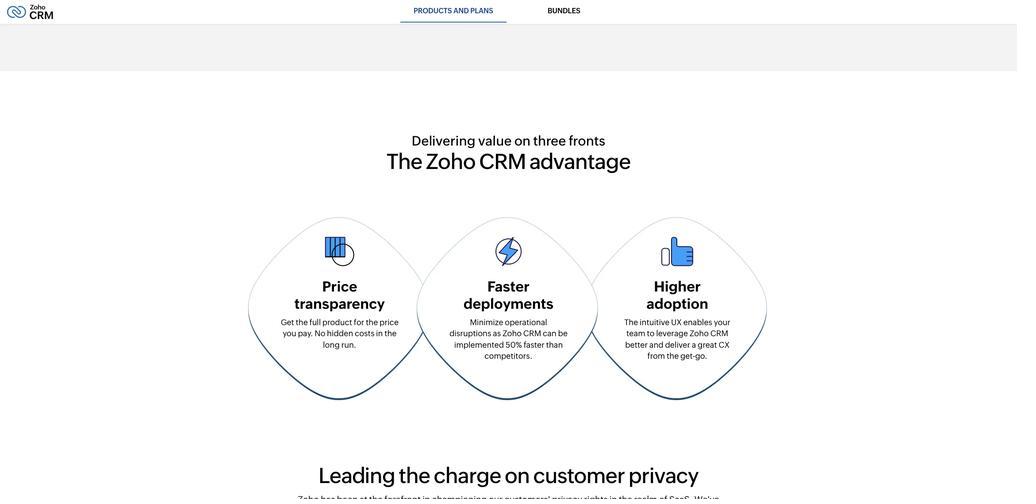 Task type: describe. For each thing, give the bounding box(es) containing it.
the inside zoho crm better and deliver a great cx from the get-go.
[[667, 351, 679, 361]]

three
[[533, 133, 566, 149]]

intuitive
[[640, 318, 670, 327]]

for
[[354, 318, 364, 327]]

value
[[478, 133, 512, 149]]

products
[[414, 7, 452, 15]]

fronts
[[569, 133, 606, 149]]

pay.
[[298, 329, 313, 338]]

adoption
[[647, 296, 709, 312]]

products and plans
[[414, 7, 493, 15]]

price transparency
[[295, 279, 385, 312]]

competitors.
[[485, 351, 533, 361]]

zoho crm logo image
[[7, 2, 54, 22]]

as
[[493, 329, 501, 338]]

get the full product for the price you pay. no hidden costs in the long run.
[[281, 318, 399, 349]]

you
[[283, 329, 296, 338]]

price
[[380, 318, 399, 327]]

plans
[[470, 7, 493, 15]]

operational
[[505, 318, 547, 327]]

faster
[[488, 279, 530, 295]]

implemented
[[454, 340, 504, 349]]

leading the charge on customer privacy
[[319, 463, 699, 488]]

customer
[[533, 463, 625, 488]]

cx
[[719, 340, 730, 349]]

be
[[558, 329, 568, 338]]

your
[[714, 318, 731, 327]]

charge
[[434, 463, 501, 488]]

than
[[546, 340, 563, 349]]

and inside zoho crm better and deliver a great cx from the get-go.
[[650, 340, 664, 349]]

transparency
[[295, 296, 385, 312]]

deliver
[[665, 340, 691, 349]]

delivering value on three fronts the zoho crm advantage
[[387, 133, 631, 174]]

faster deployments
[[464, 279, 554, 312]]

zoho inside delivering value on three fronts the zoho crm advantage
[[426, 149, 476, 174]]

deployments
[[464, 296, 554, 312]]

get-
[[681, 351, 696, 361]]

delivering
[[412, 133, 476, 149]]

run.
[[341, 340, 357, 349]]

ux
[[671, 318, 682, 327]]

go.
[[696, 351, 708, 361]]

full
[[310, 318, 321, 327]]

a
[[692, 340, 696, 349]]

zoho for zoho crm better and deliver a great cx from the get-go.
[[690, 329, 709, 338]]

0 vertical spatial and
[[454, 7, 469, 15]]



Task type: vqa. For each thing, say whether or not it's contained in the screenshot.
the UX
yes



Task type: locate. For each thing, give the bounding box(es) containing it.
faster
[[524, 340, 545, 349]]

crm for zoho crm better and deliver a great cx from the get-go.
[[711, 329, 729, 338]]

0 horizontal spatial the
[[387, 149, 422, 174]]

bundles
[[548, 7, 580, 15]]

hidden
[[327, 329, 353, 338]]

privacy
[[629, 463, 699, 488]]

in
[[376, 329, 383, 338]]

1 vertical spatial and
[[650, 340, 664, 349]]

no
[[315, 329, 325, 338]]

zoho up 50%
[[503, 329, 522, 338]]

get
[[281, 318, 294, 327]]

higher
[[654, 279, 701, 295]]

leverage
[[656, 329, 688, 338]]

1 horizontal spatial zoho
[[503, 329, 522, 338]]

crm up faster
[[524, 329, 542, 338]]

and
[[454, 7, 469, 15], [650, 340, 664, 349]]

2 horizontal spatial zoho
[[690, 329, 709, 338]]

zoho
[[426, 149, 476, 174], [503, 329, 522, 338], [690, 329, 709, 338]]

1 horizontal spatial the
[[625, 318, 638, 327]]

leading
[[319, 463, 395, 488]]

50%
[[506, 340, 522, 349]]

0 horizontal spatial zoho
[[426, 149, 476, 174]]

costs
[[355, 329, 375, 338]]

enables
[[684, 318, 713, 327]]

better
[[625, 340, 648, 349]]

the
[[387, 149, 422, 174], [625, 318, 638, 327]]

the inside the intuitive ux enables your team to leverage
[[625, 318, 638, 327]]

the intuitive ux enables your team to leverage
[[625, 318, 731, 338]]

price
[[322, 279, 357, 295]]

from
[[648, 351, 665, 361]]

1 vertical spatial the
[[625, 318, 638, 327]]

1 vertical spatial on
[[505, 463, 530, 488]]

crm
[[479, 149, 526, 174], [524, 329, 542, 338], [711, 329, 729, 338]]

product
[[323, 318, 352, 327]]

and left plans
[[454, 7, 469, 15]]

zoho crm
[[503, 329, 542, 338]]

team
[[627, 329, 646, 338]]

minimize
[[470, 318, 504, 327]]

higher adoption
[[647, 279, 709, 312]]

crm down value
[[479, 149, 526, 174]]

crm down your
[[711, 329, 729, 338]]

0 vertical spatial the
[[387, 149, 422, 174]]

can
[[543, 329, 557, 338]]

and up from
[[650, 340, 664, 349]]

the
[[296, 318, 308, 327], [366, 318, 378, 327], [385, 329, 397, 338], [667, 351, 679, 361], [399, 463, 430, 488]]

can be implemented 50% faster than competitors.
[[454, 329, 568, 361]]

on inside delivering value on three fronts the zoho crm advantage
[[515, 133, 531, 149]]

0 horizontal spatial and
[[454, 7, 469, 15]]

minimize operational disruptions as
[[450, 318, 547, 338]]

great
[[698, 340, 717, 349]]

zoho inside zoho crm better and deliver a great cx from the get-go.
[[690, 329, 709, 338]]

zoho down the enables
[[690, 329, 709, 338]]

crm for zoho crm
[[524, 329, 542, 338]]

crm inside zoho crm better and deliver a great cx from the get-go.
[[711, 329, 729, 338]]

zoho for zoho crm
[[503, 329, 522, 338]]

1 horizontal spatial and
[[650, 340, 664, 349]]

advantage
[[530, 149, 631, 174]]

the inside delivering value on three fronts the zoho crm advantage
[[387, 149, 422, 174]]

to
[[647, 329, 655, 338]]

0 vertical spatial on
[[515, 133, 531, 149]]

crm inside delivering value on three fronts the zoho crm advantage
[[479, 149, 526, 174]]

long
[[323, 340, 340, 349]]

disruptions
[[450, 329, 491, 338]]

on
[[515, 133, 531, 149], [505, 463, 530, 488]]

zoho crm better and deliver a great cx from the get-go.
[[625, 329, 730, 361]]

zoho down delivering
[[426, 149, 476, 174]]



